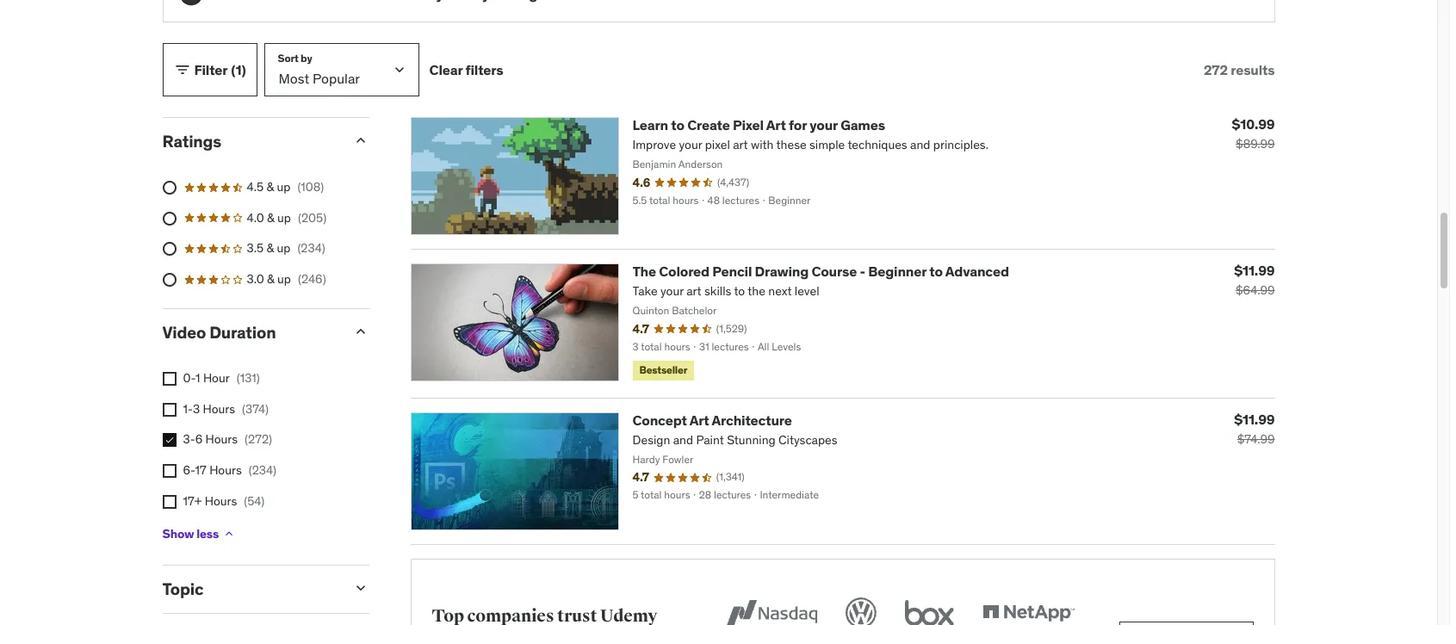 Task type: describe. For each thing, give the bounding box(es) containing it.
(374)
[[242, 401, 269, 417]]

0 vertical spatial art
[[766, 117, 786, 134]]

filter (1)
[[194, 61, 246, 78]]

$89.99
[[1236, 136, 1275, 152]]

(108)
[[298, 179, 324, 195]]

3.0
[[247, 271, 264, 287]]

video
[[162, 323, 206, 343]]

3-
[[183, 432, 195, 447]]

$11.99 for the colored pencil drawing course - beginner to advanced
[[1235, 262, 1275, 279]]

up for 4.0 & up
[[277, 210, 291, 225]]

3.5 & up (234)
[[247, 241, 325, 256]]

the colored pencil drawing course - beginner to advanced link
[[633, 263, 1009, 280]]

games
[[841, 117, 885, 134]]

hours for 6-17 hours
[[209, 463, 242, 478]]

1 vertical spatial art
[[690, 412, 709, 429]]

0 vertical spatial to
[[671, 117, 685, 134]]

$11.99 $74.99
[[1235, 411, 1275, 447]]

concept art architecture
[[633, 412, 792, 429]]

(234) for 3.5 & up (234)
[[298, 241, 325, 256]]

concept
[[633, 412, 687, 429]]

hours for 1-3 hours
[[203, 401, 235, 417]]

clear filters button
[[429, 43, 503, 97]]

the
[[633, 263, 656, 280]]

272
[[1204, 61, 1228, 78]]

6
[[195, 432, 203, 447]]

$10.99
[[1232, 116, 1275, 133]]

show less button
[[162, 517, 236, 551]]

course
[[812, 263, 857, 280]]

1-
[[183, 401, 193, 417]]

& for 4.5
[[267, 179, 274, 195]]

hours right 17+
[[205, 493, 237, 509]]

3.5
[[247, 241, 264, 256]]

& for 4.0
[[267, 210, 275, 225]]

$74.99
[[1237, 431, 1275, 447]]

4.0
[[247, 210, 264, 225]]

beginner
[[868, 263, 927, 280]]

clear
[[429, 61, 463, 78]]

1-3 hours (374)
[[183, 401, 269, 417]]

0 vertical spatial small image
[[174, 61, 191, 79]]

filters
[[466, 61, 503, 78]]

create
[[688, 117, 730, 134]]

(205)
[[298, 210, 327, 225]]

hour
[[203, 371, 230, 386]]

concept art architecture link
[[633, 412, 792, 429]]

& for 3.0
[[267, 271, 275, 287]]

topic button
[[162, 579, 338, 600]]

ratings button
[[162, 131, 338, 152]]

$10.99 $89.99
[[1232, 116, 1275, 152]]

(131)
[[237, 371, 260, 386]]

$64.99
[[1236, 283, 1275, 298]]

272 results status
[[1204, 61, 1275, 78]]

xsmall image inside show less button
[[222, 527, 236, 541]]

(1)
[[231, 61, 246, 78]]

volkswagen image
[[842, 594, 880, 625]]

xsmall image for 1-
[[162, 403, 176, 417]]

0-
[[183, 371, 196, 386]]



Task type: vqa. For each thing, say whether or not it's contained in the screenshot.
'SOFTWARE TESTING'
no



Task type: locate. For each thing, give the bounding box(es) containing it.
4.5 & up (108)
[[247, 179, 324, 195]]

(234)
[[298, 241, 325, 256], [249, 463, 277, 478]]

pixel
[[733, 117, 764, 134]]

small image for ratings
[[352, 132, 369, 149]]

1
[[196, 371, 200, 386]]

xsmall image left 3-
[[162, 434, 176, 447]]

17
[[195, 463, 207, 478]]

less
[[197, 526, 219, 542]]

3
[[193, 401, 200, 417]]

3-6 hours (272)
[[183, 432, 272, 447]]

xsmall image left 0-
[[162, 372, 176, 386]]

1 horizontal spatial art
[[766, 117, 786, 134]]

0 vertical spatial xsmall image
[[162, 372, 176, 386]]

1 vertical spatial small image
[[352, 132, 369, 149]]

learn to create pixel art for your games link
[[633, 117, 885, 134]]

up left (205)
[[277, 210, 291, 225]]

0 vertical spatial $11.99
[[1235, 262, 1275, 279]]

filter
[[194, 61, 228, 78]]

& right 4.5
[[267, 179, 274, 195]]

1 vertical spatial $11.99
[[1235, 411, 1275, 428]]

(272)
[[245, 432, 272, 447]]

17+
[[183, 493, 202, 509]]

for
[[789, 117, 807, 134]]

art right concept
[[690, 412, 709, 429]]

& for 3.5
[[267, 241, 274, 256]]

to
[[671, 117, 685, 134], [930, 263, 943, 280]]

& right 3.5
[[267, 241, 274, 256]]

netapp image
[[979, 594, 1078, 625]]

$11.99 $64.99
[[1235, 262, 1275, 298]]

duration
[[209, 323, 276, 343]]

1 vertical spatial xsmall image
[[162, 495, 176, 509]]

$11.99
[[1235, 262, 1275, 279], [1235, 411, 1275, 428]]

topic
[[162, 579, 203, 600]]

up left (108)
[[277, 179, 291, 195]]

1 $11.99 from the top
[[1235, 262, 1275, 279]]

pencil
[[713, 263, 752, 280]]

2 vertical spatial xsmall image
[[162, 464, 176, 478]]

xsmall image for 3-
[[162, 434, 176, 447]]

& right 4.0
[[267, 210, 275, 225]]

drawing
[[755, 263, 809, 280]]

1 horizontal spatial (234)
[[298, 241, 325, 256]]

$11.99 up $64.99
[[1235, 262, 1275, 279]]

up for 4.5 & up
[[277, 179, 291, 195]]

1 vertical spatial xsmall image
[[162, 434, 176, 447]]

(246)
[[298, 271, 326, 287]]

to right beginner
[[930, 263, 943, 280]]

xsmall image for 6-
[[162, 464, 176, 478]]

3 xsmall image from the top
[[162, 464, 176, 478]]

hours
[[203, 401, 235, 417], [205, 432, 238, 447], [209, 463, 242, 478], [205, 493, 237, 509]]

xsmall image for 17+
[[162, 495, 176, 509]]

nasdaq image
[[722, 594, 821, 625]]

0 horizontal spatial (234)
[[249, 463, 277, 478]]

art
[[766, 117, 786, 134], [690, 412, 709, 429]]

0 vertical spatial xsmall image
[[162, 403, 176, 417]]

&
[[267, 179, 274, 195], [267, 210, 275, 225], [267, 241, 274, 256], [267, 271, 275, 287]]

box image
[[901, 594, 958, 625]]

-
[[860, 263, 866, 280]]

learn to create pixel art for your games
[[633, 117, 885, 134]]

up left the (246)
[[277, 271, 291, 287]]

ratings
[[162, 131, 221, 152]]

xsmall image left 6-
[[162, 464, 176, 478]]

xsmall image
[[162, 372, 176, 386], [162, 434, 176, 447], [162, 464, 176, 478]]

up
[[277, 179, 291, 195], [277, 210, 291, 225], [277, 241, 291, 256], [277, 271, 291, 287]]

1 xsmall image from the top
[[162, 372, 176, 386]]

hours right "3"
[[203, 401, 235, 417]]

1 vertical spatial to
[[930, 263, 943, 280]]

xsmall image left 17+
[[162, 495, 176, 509]]

the colored pencil drawing course - beginner to advanced
[[633, 263, 1009, 280]]

xsmall image right less
[[222, 527, 236, 541]]

hours right 17
[[209, 463, 242, 478]]

clear filters
[[429, 61, 503, 78]]

6-17 hours (234)
[[183, 463, 277, 478]]

xsmall image
[[162, 403, 176, 417], [162, 495, 176, 509], [222, 527, 236, 541]]

small image for video duration
[[352, 323, 369, 341]]

(54)
[[244, 493, 265, 509]]

2 xsmall image from the top
[[162, 434, 176, 447]]

0 vertical spatial (234)
[[298, 241, 325, 256]]

6-
[[183, 463, 195, 478]]

art left for on the top
[[766, 117, 786, 134]]

show
[[162, 526, 194, 542]]

show less
[[162, 526, 219, 542]]

4.5
[[247, 179, 264, 195]]

results
[[1231, 61, 1275, 78]]

to right learn
[[671, 117, 685, 134]]

& right 3.0
[[267, 271, 275, 287]]

up for 3.5 & up
[[277, 241, 291, 256]]

(234) up the (246)
[[298, 241, 325, 256]]

3.0 & up (246)
[[247, 271, 326, 287]]

xsmall image for 0-
[[162, 372, 176, 386]]

0 horizontal spatial art
[[690, 412, 709, 429]]

architecture
[[712, 412, 792, 429]]

1 horizontal spatial to
[[930, 263, 943, 280]]

learn
[[633, 117, 668, 134]]

4.0 & up (205)
[[247, 210, 327, 225]]

2 $11.99 from the top
[[1235, 411, 1275, 428]]

0-1 hour (131)
[[183, 371, 260, 386]]

small image
[[174, 61, 191, 79], [352, 132, 369, 149], [352, 323, 369, 341]]

2 vertical spatial small image
[[352, 323, 369, 341]]

hours right 6
[[205, 432, 238, 447]]

small image
[[352, 580, 369, 597]]

video duration button
[[162, 323, 338, 343]]

video duration
[[162, 323, 276, 343]]

17+ hours (54)
[[183, 493, 265, 509]]

up right 3.5
[[277, 241, 291, 256]]

xsmall image left 1-
[[162, 403, 176, 417]]

2 vertical spatial xsmall image
[[222, 527, 236, 541]]

(234) for 6-17 hours (234)
[[249, 463, 277, 478]]

advanced
[[946, 263, 1009, 280]]

your
[[810, 117, 838, 134]]

up for 3.0 & up
[[277, 271, 291, 287]]

$11.99 for concept art architecture
[[1235, 411, 1275, 428]]

1 vertical spatial (234)
[[249, 463, 277, 478]]

colored
[[659, 263, 710, 280]]

(234) down '(272)'
[[249, 463, 277, 478]]

hours for 3-6 hours
[[205, 432, 238, 447]]

0 horizontal spatial to
[[671, 117, 685, 134]]

272 results
[[1204, 61, 1275, 78]]

$11.99 up $74.99
[[1235, 411, 1275, 428]]



